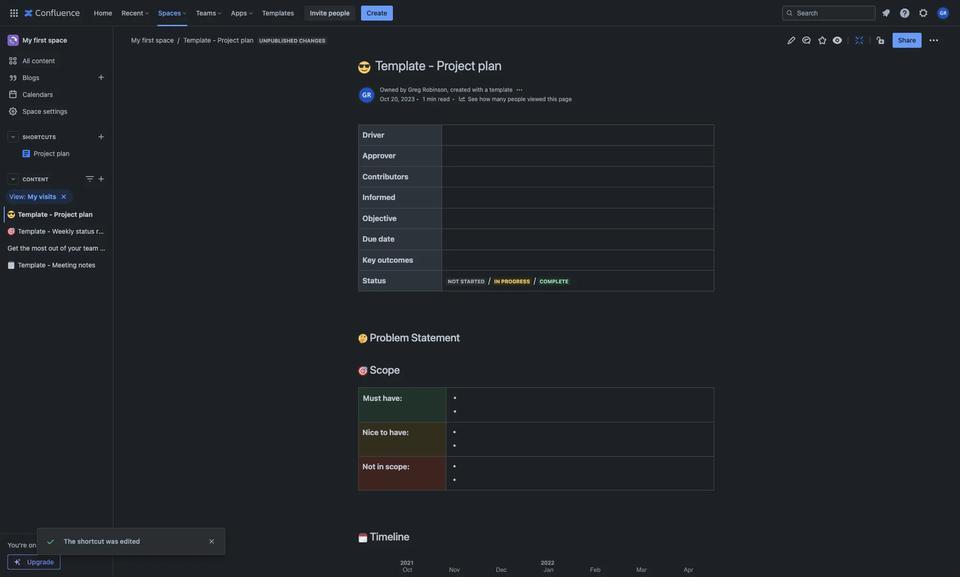 Task type: locate. For each thing, give the bounding box(es) containing it.
project plan for project plan link underneath shortcuts dropdown button
[[34, 149, 70, 157]]

1 horizontal spatial template - project plan link
[[174, 36, 254, 45]]

- down teams dropdown button
[[213, 36, 216, 44]]

0 vertical spatial people
[[329, 9, 350, 17]]

1 horizontal spatial space
[[100, 244, 118, 252]]

1 vertical spatial people
[[508, 95, 526, 102]]

1 my first space from the left
[[22, 36, 67, 44]]

0 horizontal spatial project plan
[[34, 149, 70, 157]]

first up 'all content'
[[34, 36, 47, 44]]

:calendar_spiral: image
[[358, 533, 368, 543]]

0 vertical spatial template - project plan link
[[174, 36, 254, 45]]

settings
[[43, 107, 67, 115]]

1 vertical spatial copy image
[[409, 531, 420, 542]]

1 horizontal spatial project plan
[[109, 146, 145, 154]]

greg robinson link
[[408, 86, 447, 93]]

1 horizontal spatial copy image
[[459, 332, 470, 343]]

space settings link
[[4, 103, 109, 120]]

1 horizontal spatial /
[[534, 276, 536, 285]]

get
[[7, 244, 18, 252]]

:notepad_spiral: image
[[7, 261, 15, 269], [7, 261, 15, 269]]

2 my first space from the left
[[131, 36, 174, 44]]

this
[[548, 95, 557, 102]]

space down report
[[100, 244, 118, 252]]

- down visits
[[49, 210, 52, 218]]

dismiss image
[[208, 538, 216, 545]]

/ right started
[[489, 276, 491, 285]]

global element
[[6, 0, 781, 26]]

plan
[[241, 36, 254, 44], [478, 58, 502, 73], [132, 146, 145, 154], [57, 149, 70, 157], [79, 210, 93, 218], [65, 541, 78, 549]]

0 horizontal spatial :sunglasses: image
[[7, 211, 15, 218]]

1 min read
[[423, 95, 450, 102]]

1 first from the left
[[34, 36, 47, 44]]

spaces
[[158, 9, 181, 17]]

invite people button
[[304, 5, 355, 20]]

/ right progress
[[534, 276, 536, 285]]

my first space
[[22, 36, 67, 44], [131, 36, 174, 44]]

calendars
[[22, 90, 53, 98]]

first down recent popup button
[[142, 36, 154, 44]]

oct 20, 2023
[[380, 95, 415, 102]]

the
[[20, 244, 30, 252], [38, 541, 48, 549]]

people
[[329, 9, 350, 17], [508, 95, 526, 102]]

template - project plan
[[183, 36, 254, 44], [375, 58, 502, 73], [18, 210, 93, 218]]

project plan link up change view image
[[4, 145, 145, 162]]

nice to have:
[[363, 428, 409, 437]]

template up most
[[18, 227, 46, 235]]

1 vertical spatial the
[[38, 541, 48, 549]]

:sunglasses: image
[[358, 61, 371, 73], [7, 211, 15, 218]]

:sunglasses: image
[[358, 61, 371, 73], [7, 211, 15, 218]]

problem statement
[[368, 331, 460, 344]]

the right the get
[[20, 244, 30, 252]]

1 vertical spatial template - project plan
[[375, 58, 502, 73]]

:sunglasses: image down view:
[[7, 211, 15, 218]]

with a template button
[[472, 86, 513, 94]]

- left 'meeting'
[[47, 261, 50, 269]]

first
[[34, 36, 47, 44], [142, 36, 154, 44]]

0 vertical spatial template - project plan
[[183, 36, 254, 44]]

template - project plan image
[[22, 150, 30, 157]]

content
[[32, 57, 55, 65]]

my first space link down recent popup button
[[131, 36, 174, 45]]

0 horizontal spatial space
[[48, 36, 67, 44]]

space element
[[0, 26, 145, 577]]

most
[[32, 244, 47, 252]]

0 horizontal spatial my first space
[[22, 36, 67, 44]]

people inside button
[[329, 9, 350, 17]]

:sunglasses: image up the greg robinson icon
[[358, 61, 371, 73]]

2 vertical spatial template - project plan
[[18, 210, 93, 218]]

1 vertical spatial :sunglasses: image
[[7, 211, 15, 218]]

:sunglasses: image down view:
[[7, 211, 15, 218]]

1 horizontal spatial :sunglasses: image
[[358, 61, 371, 73]]

template - project plan link up weekly
[[4, 206, 109, 223]]

0 horizontal spatial first
[[34, 36, 47, 44]]

blogs
[[22, 74, 39, 82]]

owned
[[380, 86, 399, 93]]

1 horizontal spatial first
[[142, 36, 154, 44]]

shortcuts button
[[4, 128, 109, 145]]

meeting
[[52, 261, 77, 269]]

project plan link
[[4, 145, 145, 162], [34, 149, 70, 157]]

many
[[492, 95, 506, 102]]

:dart: image
[[7, 228, 15, 235], [7, 228, 15, 235]]

:thinking: image
[[358, 334, 368, 343]]

have: right to
[[390, 428, 409, 437]]

template - project plan up robinson
[[375, 58, 502, 73]]

my first space down recent popup button
[[131, 36, 174, 44]]

1 horizontal spatial people
[[508, 95, 526, 102]]

confluence image
[[24, 7, 80, 19], [24, 7, 80, 19]]

0 horizontal spatial the
[[20, 244, 30, 252]]

banner containing home
[[0, 0, 961, 26]]

2 / from the left
[[534, 276, 536, 285]]

template - project plan up the template - weekly status report link
[[18, 210, 93, 218]]

have: right must
[[383, 394, 402, 402]]

have:
[[383, 394, 402, 402], [390, 428, 409, 437]]

the right on on the bottom of the page
[[38, 541, 48, 549]]

1 / from the left
[[489, 276, 491, 285]]

people right invite
[[329, 9, 350, 17]]

no restrictions image
[[876, 35, 887, 46]]

-
[[213, 36, 216, 44], [429, 58, 434, 73], [49, 210, 52, 218], [47, 227, 50, 235], [47, 261, 50, 269]]

content button
[[4, 171, 109, 187]]

0 horizontal spatial /
[[489, 276, 491, 285]]

out
[[48, 244, 58, 252]]

0 horizontal spatial :sunglasses: image
[[7, 211, 15, 218]]

copy image
[[399, 364, 410, 375]]

0 horizontal spatial template - project plan link
[[4, 206, 109, 223]]

more actions image
[[929, 35, 940, 46]]

:sunglasses: image up the greg robinson icon
[[358, 61, 371, 73]]

contributors
[[363, 172, 409, 181]]

add shortcut image
[[96, 131, 107, 142]]

people down manage page ownership icon
[[508, 95, 526, 102]]

see
[[468, 95, 478, 102]]

2023
[[401, 95, 415, 102]]

template up by
[[375, 58, 426, 73]]

0 horizontal spatial in
[[377, 462, 384, 471]]

by
[[400, 86, 407, 93]]

invite
[[310, 9, 327, 17]]

space down spaces
[[156, 36, 174, 44]]

create a page image
[[96, 173, 107, 185]]

not in scope:
[[363, 462, 410, 471]]

read
[[438, 95, 450, 102]]

template - project plan link
[[174, 36, 254, 45], [4, 206, 109, 223]]

1 horizontal spatial my first space
[[131, 36, 174, 44]]

0 horizontal spatial template - project plan
[[18, 210, 93, 218]]

2 first from the left
[[142, 36, 154, 44]]

/
[[489, 276, 491, 285], [534, 276, 536, 285]]

copy image
[[459, 332, 470, 343], [409, 531, 420, 542]]

1 vertical spatial template - project plan link
[[4, 206, 109, 223]]

my first space link up all content link
[[4, 31, 109, 50]]

my first space inside space element
[[22, 36, 67, 44]]

banner
[[0, 0, 961, 26]]

template - project plan down teams dropdown button
[[183, 36, 254, 44]]

not started / in progress / complete
[[448, 276, 569, 285]]

started
[[461, 278, 485, 284]]

the inside get the most out of your team space link
[[20, 244, 30, 252]]

not
[[363, 462, 376, 471]]

0 vertical spatial :sunglasses: image
[[358, 61, 371, 73]]

my first space link
[[4, 31, 109, 50], [131, 36, 174, 45]]

get the most out of your team space
[[7, 244, 118, 252]]

1 horizontal spatial in
[[495, 278, 500, 284]]

0 vertical spatial the
[[20, 244, 30, 252]]

spaces button
[[155, 5, 190, 20]]

space up all content link
[[48, 36, 67, 44]]

timeline
[[368, 530, 410, 543]]

:dart: image
[[358, 366, 368, 376], [358, 366, 368, 376]]

1 horizontal spatial my first space link
[[131, 36, 174, 45]]

blogs link
[[4, 69, 109, 86]]

all content link
[[4, 52, 109, 69]]

project plan link down shortcuts dropdown button
[[34, 149, 70, 157]]

my first space up content
[[22, 36, 67, 44]]

robinson
[[423, 86, 447, 93]]

apps button
[[228, 5, 257, 20]]

shortcut
[[77, 537, 104, 545]]

in right not
[[377, 462, 384, 471]]

0 vertical spatial have:
[[383, 394, 402, 402]]

was
[[106, 537, 118, 545]]

success image
[[45, 536, 56, 547]]

content
[[22, 176, 49, 182]]

0 vertical spatial in
[[495, 278, 500, 284]]

share button
[[893, 33, 922, 48]]

you're on the free plan
[[7, 541, 78, 549]]

0 horizontal spatial people
[[329, 9, 350, 17]]

date
[[379, 235, 395, 243]]

0 vertical spatial copy image
[[459, 332, 470, 343]]

0 horizontal spatial my first space link
[[4, 31, 109, 50]]

collapse sidebar image
[[102, 31, 123, 50]]

greg
[[408, 86, 421, 93]]

space
[[48, 36, 67, 44], [156, 36, 174, 44], [100, 244, 118, 252]]

in left progress
[[495, 278, 500, 284]]

teams button
[[193, 5, 226, 20]]

0 horizontal spatial copy image
[[409, 531, 420, 542]]

1 horizontal spatial the
[[38, 541, 48, 549]]

in inside the not started / in progress / complete
[[495, 278, 500, 284]]

template - project plan link down teams dropdown button
[[174, 36, 254, 45]]



Task type: vqa. For each thing, say whether or not it's contained in the screenshot.
search field
no



Task type: describe. For each thing, give the bounding box(es) containing it.
visits
[[39, 193, 56, 201]]

space
[[22, 107, 41, 115]]

2 horizontal spatial template - project plan
[[375, 58, 502, 73]]

:thinking: image
[[358, 334, 368, 343]]

template down the teams
[[183, 36, 211, 44]]

1 horizontal spatial :sunglasses: image
[[358, 61, 371, 73]]

unpublished
[[259, 37, 298, 44]]

template - meeting notes
[[18, 261, 95, 269]]

greg robinson image
[[359, 88, 374, 103]]

page
[[559, 95, 572, 102]]

must
[[363, 394, 381, 402]]

invite people
[[310, 9, 350, 17]]

viewed
[[528, 95, 546, 102]]

search image
[[786, 9, 794, 17]]

Search field
[[782, 5, 876, 20]]

template - meeting notes link
[[4, 257, 109, 274]]

informed
[[363, 193, 396, 202]]

template
[[490, 86, 513, 93]]

share
[[899, 36, 916, 44]]

must have:
[[363, 394, 402, 402]]

20,
[[391, 95, 400, 102]]

1 vertical spatial :sunglasses: image
[[7, 211, 15, 218]]

my right collapse sidebar image
[[131, 36, 140, 44]]

change view image
[[84, 173, 96, 185]]

- up robinson
[[429, 58, 434, 73]]

manage page ownership image
[[516, 86, 523, 94]]

status
[[76, 227, 94, 235]]

calendars link
[[4, 86, 109, 103]]

notes
[[78, 261, 95, 269]]

outcomes
[[378, 256, 413, 264]]

objective
[[363, 214, 397, 222]]

min
[[427, 95, 437, 102]]

unpublished changes
[[259, 37, 326, 44]]

stop watching image
[[832, 35, 843, 46]]

to
[[380, 428, 388, 437]]

edited
[[120, 537, 140, 545]]

teams
[[196, 9, 216, 17]]

settings icon image
[[918, 7, 930, 19]]

0 vertical spatial :sunglasses: image
[[358, 61, 371, 73]]

upgrade
[[27, 558, 54, 566]]

template - weekly status report link
[[4, 223, 115, 240]]

nice
[[363, 428, 379, 437]]

1 vertical spatial in
[[377, 462, 384, 471]]

create a blog image
[[96, 72, 107, 83]]

project plan for project plan link on top of change view image
[[109, 146, 145, 154]]

the shortcut was edited
[[64, 537, 140, 545]]

of
[[60, 244, 66, 252]]

,
[[447, 86, 449, 93]]

edit this page image
[[786, 35, 797, 46]]

template - project plan link inside space element
[[4, 206, 109, 223]]

help icon image
[[900, 7, 911, 19]]

1 horizontal spatial template - project plan
[[183, 36, 254, 44]]

see how many people viewed this page button
[[459, 95, 572, 104]]

scope
[[368, 363, 400, 376]]

see how many people viewed this page
[[468, 95, 572, 102]]

get the most out of your team space link
[[4, 240, 118, 257]]

space settings
[[22, 107, 67, 115]]

star image
[[817, 35, 828, 46]]

a
[[485, 86, 488, 93]]

view:
[[9, 193, 26, 201]]

:calendar_spiral: image
[[358, 533, 368, 543]]

due date
[[363, 235, 395, 243]]

problem
[[370, 331, 409, 344]]

home
[[94, 9, 112, 17]]

template down most
[[18, 261, 46, 269]]

how
[[480, 95, 491, 102]]

1 vertical spatial have:
[[390, 428, 409, 437]]

clear view image
[[58, 191, 69, 202]]

template down view: my visits
[[18, 210, 48, 218]]

copy image for problem statement
[[459, 332, 470, 343]]

not
[[448, 278, 459, 284]]

recent button
[[119, 5, 153, 20]]

all
[[22, 57, 30, 65]]

template - weekly status report
[[18, 227, 115, 235]]

templates
[[262, 9, 294, 17]]

scope:
[[386, 462, 410, 471]]

progress
[[501, 278, 530, 284]]

appswitcher icon image
[[8, 7, 20, 19]]

changes
[[299, 37, 326, 44]]

apps
[[231, 9, 247, 17]]

you're
[[7, 541, 27, 549]]

your
[[68, 244, 81, 252]]

template - project plan inside space element
[[18, 210, 93, 218]]

- left weekly
[[47, 227, 50, 235]]

team
[[83, 244, 98, 252]]

all content
[[22, 57, 55, 65]]

my up all
[[22, 36, 32, 44]]

premium image
[[14, 558, 21, 566]]

quick summary image
[[854, 35, 865, 46]]

created
[[450, 86, 471, 93]]

create
[[367, 9, 387, 17]]

view: my visits
[[9, 193, 56, 201]]

owned by greg robinson , created with a template
[[380, 86, 513, 93]]

complete
[[540, 278, 569, 284]]

statement
[[411, 331, 460, 344]]

due
[[363, 235, 377, 243]]

create link
[[361, 5, 393, 20]]

with
[[472, 86, 483, 93]]

on
[[29, 541, 36, 549]]

notification icon image
[[881, 7, 892, 19]]

people inside 'button'
[[508, 95, 526, 102]]

copy image for timeline
[[409, 531, 420, 542]]

2 horizontal spatial space
[[156, 36, 174, 44]]

approver
[[363, 152, 396, 160]]

key
[[363, 256, 376, 264]]

my right view:
[[28, 193, 37, 201]]

the shortcut was edited alert
[[37, 529, 225, 555]]

first inside space element
[[34, 36, 47, 44]]

report
[[96, 227, 115, 235]]



